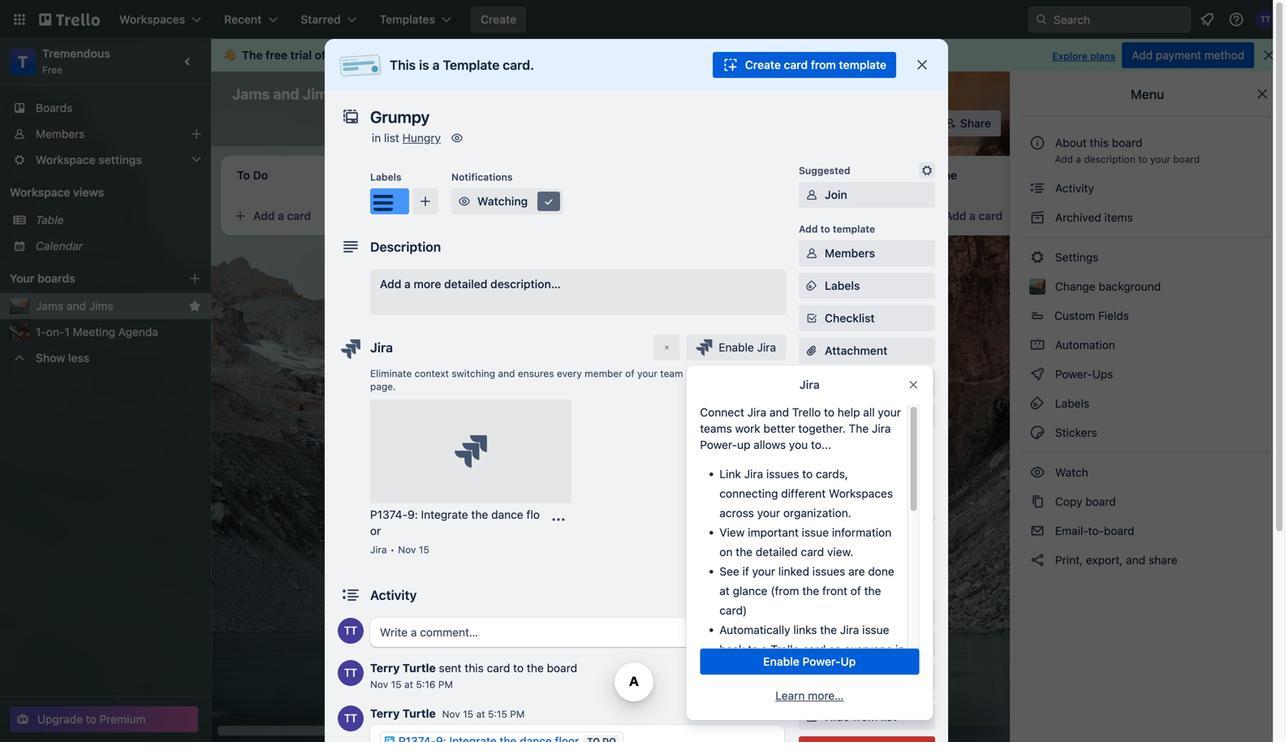 Task type: locate. For each thing, give the bounding box(es) containing it.
a
[[432, 57, 440, 73], [1076, 153, 1081, 165], [278, 209, 284, 222], [404, 277, 411, 291], [761, 643, 768, 656]]

attachment button
[[799, 338, 935, 364]]

0 vertical spatial at
[[720, 584, 730, 598]]

is left always
[[686, 368, 693, 379]]

0 horizontal spatial copy
[[825, 638, 853, 651]]

jims up 1-on-1 meeting agenda on the top left
[[89, 299, 113, 313]]

jira inside the p1374-9: integrate the dance flo or jira • nov 15
[[370, 544, 387, 555]]

nov inside the p1374-9: integrate the dance flo or jira • nov 15
[[398, 544, 416, 555]]

0 vertical spatial power-ups
[[1052, 367, 1116, 381]]

nov inside terry turtle sent this card to the board nov 15 at 5:16 pm
[[370, 679, 388, 690]]

attachment
[[825, 344, 888, 357]]

the inside the p1374-9: integrate the dance flo or jira • nov 15
[[471, 508, 488, 521]]

trello
[[792, 406, 821, 419], [771, 643, 799, 656]]

0 horizontal spatial fields
[[869, 409, 901, 422]]

jira inside button
[[757, 341, 776, 354]]

archived items
[[1052, 211, 1133, 224]]

a inside button
[[278, 209, 284, 222]]

your inside the 'connect jira and trello to help all your teams work better together. the jira power-up allows you to...'
[[878, 406, 901, 419]]

create for create card from template
[[745, 58, 781, 71]]

(from
[[771, 584, 799, 598]]

a inside about this board add a description to your board
[[1076, 153, 1081, 165]]

terry inside terry turtle sent this card to the board nov 15 at 5:16 pm
[[370, 661, 400, 675]]

sm image for top labels link
[[804, 278, 820, 294]]

members for right members "link"
[[825, 246, 875, 260]]

terry turtle (terryturtle) image
[[1256, 10, 1275, 29], [338, 660, 364, 686], [338, 705, 364, 731]]

of right member
[[625, 368, 635, 379]]

the inside the 'connect jira and trello to help all your teams work better together. the jira power-up allows you to...'
[[849, 422, 869, 435]]

and inside board name text field
[[273, 85, 299, 103]]

1 horizontal spatial members
[[825, 246, 875, 260]]

context
[[415, 368, 449, 379]]

from inside hide from list link
[[853, 710, 878, 723]]

0 vertical spatial turtle
[[403, 661, 436, 675]]

0 horizontal spatial custom fields button
[[799, 408, 935, 424]]

cover image
[[804, 375, 820, 391]]

1 horizontal spatial the
[[849, 422, 869, 435]]

0 vertical spatial custom fields button
[[1020, 303, 1275, 329]]

enable for enable jira
[[719, 341, 754, 354]]

2 vertical spatial at
[[476, 708, 485, 720]]

at inside 'link jira issues to cards, connecting different workspaces across your organization. view important issue information on the detailed card view. see if your linked issues are done at glance (from the front of the card) automatically links the jira issue back to a trello card so everyone in your team knows how something came to be.'
[[720, 584, 730, 598]]

view.
[[827, 545, 853, 559]]

sm image right the hungry
[[449, 130, 465, 146]]

0 horizontal spatial list
[[384, 131, 399, 145]]

add for add button
[[825, 540, 846, 554]]

primary element
[[0, 0, 1285, 39]]

labels up color: blue, title: none icon
[[370, 171, 402, 183]]

pm down sent
[[438, 679, 453, 690]]

back
[[720, 643, 745, 656]]

power- inside the 'connect jira and trello to help all your teams work better together. the jira power-up allows you to...'
[[700, 438, 737, 451]]

sm image inside copy board link
[[1029, 494, 1046, 510]]

card inside create card from template button
[[784, 58, 808, 71]]

0 horizontal spatial ups
[[833, 451, 852, 462]]

terry for nov
[[370, 707, 400, 720]]

0 horizontal spatial 1
[[64, 325, 70, 339]]

this inside about this board add a description to your board
[[1090, 136, 1109, 149]]

from
[[811, 58, 836, 71], [853, 710, 878, 723]]

dance
[[491, 508, 523, 521]]

integrate
[[421, 508, 468, 521]]

board link
[[516, 81, 585, 107]]

fields for add to template
[[869, 409, 901, 422]]

0 vertical spatial custom fields
[[1055, 309, 1129, 322]]

create inside create card from template button
[[745, 58, 781, 71]]

on right always
[[730, 368, 741, 379]]

explore plans
[[1052, 50, 1116, 62]]

board up to- in the right of the page
[[1086, 495, 1116, 508]]

custom fields button up the to...
[[799, 408, 935, 424]]

to down automatically
[[748, 643, 758, 656]]

custom fields button up 'automation' link
[[1020, 303, 1275, 329]]

your right if
[[752, 565, 775, 578]]

sm image inside checklist link
[[804, 310, 820, 326]]

hide down more… on the right
[[825, 710, 850, 723]]

to up together.
[[824, 406, 835, 419]]

0 horizontal spatial team
[[660, 368, 683, 379]]

jira up same
[[757, 341, 776, 354]]

workspace up table
[[10, 186, 70, 199]]

card inside add a card button
[[287, 209, 311, 222]]

sm image inside stickers link
[[1029, 425, 1046, 441]]

1 vertical spatial this
[[465, 661, 484, 675]]

jims
[[303, 85, 336, 103], [89, 299, 113, 313]]

the left same
[[744, 368, 759, 379]]

fields down change background
[[1098, 309, 1129, 322]]

description
[[370, 239, 441, 255]]

1 horizontal spatial custom
[[1055, 309, 1095, 322]]

0 vertical spatial members link
[[0, 121, 211, 147]]

list down template 'button'
[[881, 710, 897, 723]]

sm image inside 'print, export, and share' link
[[1029, 552, 1046, 568]]

grumpy
[[468, 212, 509, 226]]

switching
[[452, 368, 495, 379]]

add a card button
[[227, 203, 409, 229]]

1 vertical spatial of
[[625, 368, 635, 379]]

your right all
[[878, 406, 901, 419]]

sm image left copy board
[[1029, 494, 1046, 510]]

payment
[[1156, 48, 1201, 62]]

0 vertical spatial jams
[[232, 85, 270, 103]]

pm
[[438, 679, 453, 690], [510, 708, 525, 720]]

0 vertical spatial labels
[[370, 171, 402, 183]]

sm image left watch
[[1029, 464, 1046, 481]]

template
[[443, 57, 500, 73], [825, 670, 874, 684]]

sm image inside power-ups link
[[1029, 366, 1046, 382]]

more…
[[808, 689, 844, 702]]

card
[[784, 58, 808, 71], [287, 209, 311, 222], [801, 545, 824, 559], [803, 643, 826, 656], [487, 661, 510, 675]]

1 horizontal spatial automation
[[1052, 338, 1115, 352]]

terry turtle (terryturtle) image
[[889, 112, 911, 135], [338, 618, 364, 644]]

2 turtle from the top
[[403, 707, 436, 720]]

detailed right more
[[444, 277, 487, 291]]

1 vertical spatial activity
[[370, 587, 417, 603]]

premium left has
[[329, 48, 377, 62]]

1 horizontal spatial premium
[[329, 48, 377, 62]]

method
[[1204, 48, 1245, 62]]

0 horizontal spatial automation
[[799, 516, 854, 527]]

turtle inside terry turtle sent this card to the board nov 15 at 5:16 pm
[[403, 661, 436, 675]]

to-
[[1088, 524, 1104, 537]]

and inside the 'connect jira and trello to help all your teams work better together. the jira power-up allows you to...'
[[770, 406, 789, 419]]

fields for menu
[[1098, 309, 1129, 322]]

the down write a comment text field
[[527, 661, 544, 675]]

add for add a more detailed description…
[[380, 277, 401, 291]]

1 horizontal spatial custom fields
[[1055, 309, 1129, 322]]

0 horizontal spatial this
[[465, 661, 484, 675]]

None text field
[[362, 102, 898, 132]]

tremendous
[[42, 47, 110, 60], [458, 48, 526, 62]]

.
[[526, 48, 530, 62]]

change background link
[[1020, 274, 1275, 300]]

sm image inside watch link
[[1029, 464, 1046, 481]]

labels link up checklist link
[[799, 273, 935, 299]]

issue up everyone
[[862, 623, 889, 636]]

or
[[370, 524, 381, 537]]

copy for copy
[[825, 638, 853, 651]]

terry down nov 15 at 5:16 pm link
[[370, 707, 400, 720]]

at left 5:15
[[476, 708, 485, 720]]

the up the so
[[820, 623, 837, 636]]

print, export, and share
[[1052, 553, 1178, 567]]

of down are
[[851, 584, 861, 598]]

jams and jims
[[232, 85, 336, 103], [36, 299, 113, 313]]

sm image left archived
[[1029, 209, 1046, 226]]

are
[[848, 565, 865, 578]]

power-ups up stickers
[[1052, 367, 1116, 381]]

sm image inside email-to-board link
[[1029, 523, 1046, 539]]

•
[[390, 544, 395, 555]]

p1374-
[[370, 508, 408, 521]]

jams and jims link
[[36, 298, 182, 314]]

card inside terry turtle sent this card to the board nov 15 at 5:16 pm
[[487, 661, 510, 675]]

everyone
[[844, 643, 892, 656]]

1 vertical spatial team
[[746, 662, 772, 675]]

copy board link
[[1020, 489, 1275, 515]]

1 vertical spatial 1
[[64, 325, 70, 339]]

1 horizontal spatial tremendous
[[458, 48, 526, 62]]

premium
[[329, 48, 377, 62], [99, 712, 146, 726]]

custom fields for menu
[[1055, 309, 1129, 322]]

labels link
[[799, 273, 935, 299], [1020, 391, 1275, 416]]

issue
[[802, 526, 829, 539], [862, 623, 889, 636]]

sm image for join link
[[804, 187, 820, 203]]

of inside banner
[[315, 48, 326, 62]]

template up visible
[[443, 57, 500, 73]]

0 horizontal spatial pm
[[438, 679, 453, 690]]

0 horizontal spatial members link
[[0, 121, 211, 147]]

power-
[[1055, 367, 1092, 381], [700, 438, 737, 451], [799, 451, 833, 462], [849, 474, 887, 487], [802, 655, 841, 668]]

members link down boards on the left of the page
[[0, 121, 211, 147]]

sm image inside archived items link
[[1029, 209, 1046, 226]]

0 horizontal spatial hide
[[710, 588, 735, 602]]

background
[[1099, 280, 1161, 293]]

terry
[[370, 661, 400, 675], [370, 707, 400, 720]]

to left be.
[[751, 682, 762, 695]]

terry turtle sent this card to the board nov 15 at 5:16 pm
[[370, 661, 577, 690]]

Search field
[[1048, 7, 1190, 32]]

0 vertical spatial of
[[315, 48, 326, 62]]

enable up be.
[[763, 655, 800, 668]]

connecting
[[720, 487, 778, 500]]

sm image inside 'automation' link
[[1029, 337, 1046, 353]]

jira up eliminate
[[370, 340, 393, 355]]

add a card
[[253, 209, 311, 222]]

custom fields button for add to template
[[799, 408, 935, 424]]

power-ups link
[[1020, 361, 1275, 387]]

15
[[419, 544, 429, 555], [391, 679, 402, 690], [463, 708, 473, 720]]

0 horizontal spatial detailed
[[444, 277, 487, 291]]

sm image for stickers link
[[1029, 425, 1046, 441]]

jira left •
[[370, 544, 387, 555]]

1 horizontal spatial terry turtle (terryturtle) image
[[889, 112, 911, 135]]

share
[[1149, 553, 1178, 567]]

hide for hide from list
[[825, 710, 850, 723]]

1 horizontal spatial enable
[[763, 655, 800, 668]]

0 vertical spatial team
[[660, 368, 683, 379]]

turtle for sent
[[403, 661, 436, 675]]

the left dance
[[471, 508, 488, 521]]

0 vertical spatial premium
[[329, 48, 377, 62]]

detailed inside 'link jira issues to cards, connecting different workspaces across your organization. view important issue information on the detailed card view. see if your linked issues are done at glance (from the front of the card) automatically links the jira issue back to a trello card so everyone in your team knows how something came to be.'
[[756, 545, 798, 559]]

jams inside board name text field
[[232, 85, 270, 103]]

archived
[[1055, 211, 1101, 224]]

1 horizontal spatial labels
[[825, 279, 860, 292]]

add for add power-ups
[[825, 474, 846, 487]]

less
[[68, 351, 90, 365]]

0 vertical spatial custom
[[1055, 309, 1095, 322]]

create for create
[[481, 13, 516, 26]]

done
[[868, 565, 894, 578]]

show less
[[36, 351, 90, 365]]

1 horizontal spatial jams and jims
[[232, 85, 336, 103]]

jira up the so
[[840, 623, 859, 636]]

sm image for bottommost labels link
[[1029, 395, 1046, 412]]

1-
[[36, 325, 46, 339]]

1 vertical spatial jams and jims
[[36, 299, 113, 313]]

to inside terry turtle sent this card to the board nov 15 at 5:16 pm
[[513, 661, 524, 675]]

is
[[419, 57, 429, 73], [686, 368, 693, 379]]

0 horizontal spatial create
[[481, 13, 516, 26]]

0 notifications image
[[1197, 10, 1217, 29]]

premium right upgrade
[[99, 712, 146, 726]]

0 vertical spatial members
[[36, 127, 85, 140]]

members down boards on the left of the page
[[36, 127, 85, 140]]

Write a comment text field
[[370, 618, 786, 647]]

0 vertical spatial 15
[[419, 544, 429, 555]]

jams and jims down free
[[232, 85, 336, 103]]

enable jira
[[719, 341, 776, 354]]

2 terry from the top
[[370, 707, 400, 720]]

nov left 5:16
[[370, 679, 388, 690]]

custom fields down change background
[[1055, 309, 1129, 322]]

sm image
[[449, 130, 465, 146], [919, 162, 935, 179], [804, 187, 820, 203], [1029, 209, 1046, 226], [804, 245, 820, 261], [804, 310, 820, 326], [1029, 464, 1046, 481], [1029, 494, 1046, 510], [1029, 552, 1046, 568], [804, 636, 820, 653]]

sm image for copy board link
[[1029, 494, 1046, 510]]

0 horizontal spatial at
[[404, 679, 413, 690]]

1 vertical spatial workspace
[[10, 186, 70, 199]]

add for add payment method
[[1132, 48, 1153, 62]]

1 right "1-"
[[64, 325, 70, 339]]

0 horizontal spatial from
[[811, 58, 836, 71]]

at inside the terry turtle nov 15 at 5:15 pm
[[476, 708, 485, 720]]

0 vertical spatial template
[[443, 57, 500, 73]]

activity link
[[1020, 175, 1275, 201]]

linked
[[778, 565, 809, 578]]

sm image inside "settings" link
[[1029, 249, 1046, 265]]

explore plans button
[[1052, 46, 1116, 66]]

0 vertical spatial this
[[1090, 136, 1109, 149]]

issues up different
[[766, 467, 799, 481]]

sm image down add to template
[[804, 245, 820, 261]]

button
[[849, 540, 885, 554]]

0 horizontal spatial template
[[443, 57, 500, 73]]

1 horizontal spatial issue
[[862, 623, 889, 636]]

1 vertical spatial turtle
[[403, 707, 436, 720]]

board
[[544, 87, 575, 101]]

your right member
[[637, 368, 658, 379]]

sm image up join link
[[919, 162, 935, 179]]

jams up on-
[[36, 299, 63, 313]]

and down free
[[273, 85, 299, 103]]

tremendous up free
[[42, 47, 110, 60]]

0 vertical spatial from
[[811, 58, 836, 71]]

sm image inside members "link"
[[804, 245, 820, 261]]

2 horizontal spatial ups
[[1092, 367, 1113, 381]]

pm inside the terry turtle nov 15 at 5:15 pm
[[510, 708, 525, 720]]

trello up together.
[[792, 406, 821, 419]]

0 horizontal spatial nov
[[370, 679, 388, 690]]

1 up add a more detailed description…
[[487, 257, 492, 269]]

0 vertical spatial jims
[[303, 85, 336, 103]]

0 vertical spatial copy
[[1055, 495, 1082, 508]]

sm image inside join link
[[804, 187, 820, 203]]

add for add to template
[[799, 223, 818, 235]]

sm image inside copy link
[[804, 636, 820, 653]]

0 horizontal spatial labels link
[[799, 273, 935, 299]]

the inside banner
[[242, 48, 263, 62]]

so
[[829, 643, 841, 656]]

1 vertical spatial 15
[[391, 679, 402, 690]]

the
[[242, 48, 263, 62], [849, 422, 869, 435]]

list left hungry "link" at the top of page
[[384, 131, 399, 145]]

members link
[[0, 121, 211, 147], [799, 240, 935, 266]]

and down your boards with 2 items element
[[67, 299, 86, 313]]

to up activity link
[[1138, 153, 1148, 165]]

list
[[384, 131, 399, 145], [881, 710, 897, 723]]

activity down •
[[370, 587, 417, 603]]

automation down change
[[1052, 338, 1115, 352]]

sm image left 'checklist'
[[804, 310, 820, 326]]

0 vertical spatial fields
[[1098, 309, 1129, 322]]

about
[[1055, 136, 1087, 149]]

board inside terry turtle sent this card to the board nov 15 at 5:16 pm
[[547, 661, 577, 675]]

2 vertical spatial nov
[[442, 708, 460, 720]]

1 horizontal spatial from
[[853, 710, 878, 723]]

on
[[730, 368, 741, 379], [720, 545, 733, 559]]

0 horizontal spatial custom fields
[[825, 409, 901, 422]]

1 horizontal spatial issues
[[812, 565, 845, 578]]

add board image
[[188, 272, 201, 285]]

at
[[720, 584, 730, 598], [404, 679, 413, 690], [476, 708, 485, 720]]

1 terry from the top
[[370, 661, 400, 675]]

custom down change
[[1055, 309, 1095, 322]]

workspace inside workspace visible button
[[406, 87, 466, 101]]

sm image
[[717, 110, 739, 133], [1029, 180, 1046, 196], [456, 193, 472, 209], [541, 193, 557, 209], [1029, 249, 1046, 265], [804, 278, 820, 294], [1029, 337, 1046, 353], [1029, 366, 1046, 382], [1029, 395, 1046, 412], [1029, 425, 1046, 441], [1029, 523, 1046, 539], [804, 669, 820, 685], [913, 669, 929, 685], [804, 709, 820, 725]]

ended
[[403, 48, 437, 62]]

your up activity link
[[1150, 153, 1171, 165]]

team
[[660, 368, 683, 379], [746, 662, 772, 675]]

1 horizontal spatial custom fields button
[[1020, 303, 1275, 329]]

jims left star or unstar board icon
[[303, 85, 336, 103]]

create inside create button
[[481, 13, 516, 26]]

2 vertical spatial ups
[[887, 474, 909, 487]]

is right this
[[419, 57, 429, 73]]

0 vertical spatial issues
[[766, 467, 799, 481]]

jams and jims down your boards with 2 items element
[[36, 299, 113, 313]]

sm image inside activity link
[[1029, 180, 1046, 196]]

1 vertical spatial trello
[[771, 643, 799, 656]]

to inside the 'connect jira and trello to help all your teams work better together. the jira power-up allows you to...'
[[824, 406, 835, 419]]

your boards with 2 items element
[[10, 269, 164, 288]]

on up see
[[720, 545, 733, 559]]

0 horizontal spatial 15
[[391, 679, 402, 690]]

star or unstar board image
[[354, 88, 367, 101]]

link jira issues to cards, connecting different workspaces across your organization. view important issue information on the detailed card view. see if your linked issues are done at glance (from the front of the card) automatically links the jira issue back to a trello card so everyone in your team knows how something came to be.
[[720, 467, 905, 695]]

2 horizontal spatial 15
[[463, 708, 473, 720]]

team up be.
[[746, 662, 772, 675]]

hide up card)
[[710, 588, 735, 602]]

1 vertical spatial from
[[853, 710, 878, 723]]

banner
[[211, 39, 1285, 71]]

power-ups up cards,
[[799, 451, 852, 462]]

board down write a comment text field
[[547, 661, 577, 675]]

boards
[[36, 101, 73, 114]]

tremendous inside banner
[[458, 48, 526, 62]]

trello inside 'link jira issues to cards, connecting different workspaces across your organization. view important issue information on the detailed card view. see if your linked issues are done at glance (from the front of the card) automatically links the jira issue back to a trello card so everyone in your team knows how something came to be.'
[[771, 643, 799, 656]]

1 horizontal spatial fields
[[1098, 309, 1129, 322]]

jams and jims inside board name text field
[[232, 85, 336, 103]]

issue down organization. at the right
[[802, 526, 829, 539]]

came
[[720, 682, 748, 695]]

0 horizontal spatial is
[[419, 57, 429, 73]]

copy up up
[[825, 638, 853, 651]]

enable jira button
[[686, 334, 786, 360]]

tremendous down create button
[[458, 48, 526, 62]]

the left front
[[802, 584, 819, 598]]

sm image inside hide from list link
[[804, 709, 820, 725]]

1 vertical spatial on
[[720, 545, 733, 559]]

0 horizontal spatial enable
[[719, 341, 754, 354]]

this right sent
[[465, 661, 484, 675]]

turtle down 5:16
[[403, 707, 436, 720]]

custom for menu
[[1055, 309, 1095, 322]]

ups up cards,
[[833, 451, 852, 462]]

search image
[[1035, 13, 1048, 26]]

board
[[1112, 136, 1142, 149], [1173, 153, 1200, 165], [1086, 495, 1116, 508], [1104, 524, 1135, 537], [547, 661, 577, 675]]

0 vertical spatial terry
[[370, 661, 400, 675]]

0 vertical spatial template
[[839, 58, 887, 71]]

1 turtle from the top
[[403, 661, 436, 675]]

email-to-board link
[[1020, 518, 1275, 544]]

at inside terry turtle sent this card to the board nov 15 at 5:16 pm
[[404, 679, 413, 690]]

fields right help
[[869, 409, 901, 422]]

0 vertical spatial the
[[242, 48, 263, 62]]

sm image for archived items link on the top right
[[1029, 209, 1046, 226]]

at down see
[[720, 584, 730, 598]]

1 vertical spatial jams
[[36, 299, 63, 313]]

pm right 5:15
[[510, 708, 525, 720]]

workspace
[[406, 87, 466, 101], [10, 186, 70, 199]]

ups up information
[[887, 474, 909, 487]]

members
[[36, 127, 85, 140], [825, 246, 875, 260]]

0 horizontal spatial members
[[36, 127, 85, 140]]

labels up 'checklist'
[[825, 279, 860, 292]]

custom for add to template
[[825, 409, 867, 422]]

and left share
[[1126, 553, 1146, 567]]

visible
[[469, 87, 503, 101]]

1 vertical spatial in
[[895, 643, 905, 656]]

create from template… image
[[416, 209, 429, 222]]

customize views image
[[593, 86, 609, 102]]

1 vertical spatial custom fields button
[[799, 408, 935, 424]]

create
[[481, 13, 516, 26], [745, 58, 781, 71]]

of right trial
[[315, 48, 326, 62]]

1 vertical spatial terry
[[370, 707, 400, 720]]

jira right same
[[800, 378, 820, 391]]

in right everyone
[[895, 643, 905, 656]]

and up better
[[770, 406, 789, 419]]

table
[[36, 213, 64, 227]]

sm image for template 'button'
[[804, 669, 820, 685]]

15 left 5:15
[[463, 708, 473, 720]]

0 horizontal spatial jams and jims
[[36, 299, 113, 313]]

1 horizontal spatial template
[[825, 670, 874, 684]]

activity up archived
[[1052, 181, 1094, 195]]

0 vertical spatial nov
[[398, 544, 416, 555]]

member
[[585, 368, 623, 379]]

2 horizontal spatial of
[[851, 584, 861, 598]]

across
[[720, 506, 754, 520]]

members for leftmost members "link"
[[36, 127, 85, 140]]

up
[[841, 655, 856, 668]]



Task type: vqa. For each thing, say whether or not it's contained in the screenshot.
rightmost Custom Fields
yes



Task type: describe. For each thing, give the bounding box(es) containing it.
better
[[764, 422, 795, 435]]

suggested
[[799, 165, 850, 176]]

sm image for 'automation' link
[[1029, 337, 1046, 353]]

sm image for watch link
[[1029, 464, 1046, 481]]

meeting
[[73, 325, 115, 339]]

jira up work
[[747, 406, 767, 419]]

card.
[[503, 57, 534, 73]]

eliminate
[[370, 368, 412, 379]]

and inside 'print, export, and share' link
[[1126, 553, 1146, 567]]

trello inside the 'connect jira and trello to help all your teams work better together. the jira power-up allows you to...'
[[792, 406, 821, 419]]

sm image for power-ups link
[[1029, 366, 1046, 382]]

team inside 'link jira issues to cards, connecting different workspaces across your organization. view important issue information on the detailed card view. see if your linked issues are done at glance (from the front of the card) automatically links the jira issue back to a trello card so everyone in your team knows how something came to be.'
[[746, 662, 772, 675]]

1 vertical spatial jims
[[89, 299, 113, 313]]

add power-ups link
[[799, 468, 935, 494]]

view
[[720, 526, 745, 539]]

1 vertical spatial premium
[[99, 712, 146, 726]]

jira up connecting
[[744, 467, 763, 481]]

premium inside banner
[[329, 48, 377, 62]]

create button
[[471, 6, 526, 32]]

pm inside terry turtle sent this card to the board nov 15 at 5:16 pm
[[438, 679, 453, 690]]

board up activity link
[[1173, 153, 1200, 165]]

power- inside power-ups link
[[1055, 367, 1092, 381]]

0 horizontal spatial activity
[[370, 587, 417, 603]]

your down 'back'
[[720, 662, 743, 675]]

every
[[557, 368, 582, 379]]

a inside 'link jira issues to cards, connecting different workspaces across your organization. view important issue information on the detailed card view. see if your linked issues are done at glance (from the front of the card) automatically links the jira issue back to a trello card so everyone in your team knows how something came to be.'
[[761, 643, 768, 656]]

add button button
[[799, 534, 935, 560]]

archived items link
[[1020, 205, 1275, 231]]

show less button
[[0, 345, 211, 371]]

0 vertical spatial is
[[419, 57, 429, 73]]

workspace for workspace visible
[[406, 87, 466, 101]]

show
[[36, 351, 65, 365]]

the up if
[[736, 545, 753, 559]]

t
[[18, 52, 28, 71]]

terry for sent
[[370, 661, 400, 675]]

connect
[[700, 406, 744, 419]]

template button
[[799, 664, 935, 690]]

enable power-up
[[763, 655, 856, 668]]

hide details link
[[700, 582, 784, 608]]

power- inside the enable power-up button
[[802, 655, 841, 668]]

change background
[[1052, 280, 1161, 293]]

the inside terry turtle sent this card to the board nov 15 at 5:16 pm
[[527, 661, 544, 675]]

the down "done"
[[864, 584, 881, 598]]

create card from template
[[745, 58, 887, 71]]

color: blue, title: none image
[[468, 201, 500, 208]]

banner containing 👋
[[211, 39, 1285, 71]]

sm image for right members "link"
[[804, 245, 820, 261]]

glance
[[733, 584, 768, 598]]

this
[[390, 57, 416, 73]]

jims inside board name text field
[[303, 85, 336, 103]]

views
[[73, 186, 104, 199]]

0 vertical spatial in
[[372, 131, 381, 145]]

calendar link
[[36, 238, 201, 254]]

hide for hide details
[[710, 588, 735, 602]]

in inside 'link jira issues to cards, connecting different workspaces across your organization. view important issue information on the detailed card view. see if your linked issues are done at glance (from the front of the card) automatically links the jira issue back to a trello card so everyone in your team knows how something came to be.'
[[895, 643, 905, 656]]

sm image for watching button
[[456, 193, 472, 209]]

2 horizontal spatial labels
[[1052, 397, 1090, 410]]

workspaces
[[829, 487, 893, 500]]

front
[[822, 584, 848, 598]]

table link
[[36, 212, 201, 228]]

0 horizontal spatial issue
[[802, 526, 829, 539]]

👋
[[224, 48, 235, 62]]

stickers link
[[1020, 420, 1275, 446]]

in list hungry
[[372, 131, 441, 145]]

watch
[[1052, 466, 1092, 479]]

settings link
[[1020, 244, 1275, 270]]

help
[[838, 406, 860, 419]]

0 vertical spatial labels link
[[799, 273, 935, 299]]

0 vertical spatial automation
[[1052, 338, 1115, 352]]

automatically
[[720, 623, 790, 636]]

1 horizontal spatial members link
[[799, 240, 935, 266]]

15 inside the p1374-9: integrate the dance flo or jira • nov 15
[[419, 544, 429, 555]]

1 vertical spatial issue
[[862, 623, 889, 636]]

learn
[[776, 689, 805, 702]]

to down join
[[821, 223, 830, 235]]

1 horizontal spatial 1
[[487, 257, 492, 269]]

menu
[[1131, 86, 1164, 102]]

2 vertical spatial terry turtle (terryturtle) image
[[338, 705, 364, 731]]

sm image for checklist link
[[804, 310, 820, 326]]

sm image for 'print, export, and share' link
[[1029, 552, 1046, 568]]

1 vertical spatial ups
[[833, 451, 852, 462]]

free
[[42, 64, 62, 76]]

cards,
[[816, 467, 848, 481]]

starred icon image
[[188, 300, 201, 313]]

template inside button
[[839, 58, 887, 71]]

hungry
[[402, 131, 441, 145]]

sm image for "settings" link
[[1029, 249, 1046, 265]]

and inside eliminate context switching and ensures every member of your team is always on the same page.
[[498, 368, 515, 379]]

link
[[720, 467, 741, 481]]

add a more detailed description…
[[380, 277, 561, 291]]

wave image
[[224, 48, 235, 63]]

power- inside add power-ups link
[[849, 474, 887, 487]]

the inside eliminate context switching and ensures every member of your team is always on the same page.
[[744, 368, 759, 379]]

template inside 'button'
[[825, 670, 874, 684]]

to up different
[[802, 467, 813, 481]]

1 vertical spatial template
[[833, 223, 875, 235]]

15 inside the terry turtle nov 15 at 5:15 pm
[[463, 708, 473, 720]]

tremendous free
[[42, 47, 110, 76]]

to inside about this board add a description to your board
[[1138, 153, 1148, 165]]

add payment method button
[[1122, 42, 1254, 68]]

jams inside jams and jims link
[[36, 299, 63, 313]]

turtle for nov
[[403, 707, 436, 720]]

0 horizontal spatial terry turtle (terryturtle) image
[[338, 618, 364, 644]]

jira down all
[[872, 422, 891, 435]]

sm image for activity link
[[1029, 180, 1046, 196]]

enable for enable power-up
[[763, 655, 800, 668]]

1 horizontal spatial ups
[[887, 474, 909, 487]]

see
[[720, 565, 739, 578]]

sm image for email-to-board link
[[1029, 523, 1046, 539]]

add power-ups
[[825, 474, 909, 487]]

hide details
[[710, 588, 775, 602]]

to right upgrade
[[86, 712, 96, 726]]

and inside jams and jims link
[[67, 299, 86, 313]]

learn more… link
[[776, 689, 844, 702]]

team inside eliminate context switching and ensures every member of your team is always on the same page.
[[660, 368, 683, 379]]

to...
[[811, 438, 831, 451]]

up
[[737, 438, 751, 451]]

board up description
[[1112, 136, 1142, 149]]

on inside 'link jira issues to cards, connecting different workspaces across your organization. view important issue information on the detailed card view. see if your linked issues are done at glance (from the front of the card) automatically links the jira issue back to a trello card so everyone in your team knows how something came to be.'
[[720, 545, 733, 559]]

grumpy link
[[468, 211, 656, 227]]

join link
[[799, 182, 935, 208]]

color: blue, title: none image
[[370, 188, 409, 214]]

1 horizontal spatial power-ups
[[1052, 367, 1116, 381]]

free
[[266, 48, 288, 62]]

links
[[793, 623, 817, 636]]

1 vertical spatial list
[[881, 710, 897, 723]]

your inside about this board add a description to your board
[[1150, 153, 1171, 165]]

back to home image
[[39, 6, 100, 32]]

print,
[[1055, 553, 1083, 567]]

add for add a card
[[253, 209, 275, 222]]

copy for copy board
[[1055, 495, 1082, 508]]

1 vertical spatial labels link
[[1020, 391, 1275, 416]]

settings
[[1052, 250, 1099, 264]]

upgrade to premium link
[[10, 706, 198, 732]]

custom fields for add to template
[[825, 409, 901, 422]]

p1374-9: integrate the dance floor image
[[455, 435, 487, 468]]

0 horizontal spatial tremendous
[[42, 47, 110, 60]]

1 vertical spatial labels
[[825, 279, 860, 292]]

this inside terry turtle sent this card to the board nov 15 at 5:16 pm
[[465, 661, 484, 675]]

is inside eliminate context switching and ensures every member of your team is always on the same page.
[[686, 368, 693, 379]]

description…
[[490, 277, 561, 291]]

custom fields button for menu
[[1020, 303, 1275, 329]]

knows
[[775, 662, 808, 675]]

boards link
[[0, 95, 211, 121]]

0 vertical spatial list
[[384, 131, 399, 145]]

enable power-up button
[[700, 649, 919, 675]]

add inside about this board add a description to your board
[[1055, 153, 1073, 165]]

sm image for hide from list link
[[804, 709, 820, 725]]

open information menu image
[[1228, 11, 1245, 28]]

15 inside terry turtle sent this card to the board nov 15 at 5:16 pm
[[391, 679, 402, 690]]

your up important
[[757, 506, 780, 520]]

p1374-9: integrate the dance flo or jira • nov 15
[[370, 508, 540, 555]]

t link
[[10, 49, 36, 75]]

checklist
[[825, 311, 875, 325]]

on inside eliminate context switching and ensures every member of your team is always on the same page.
[[730, 368, 741, 379]]

workspace visible button
[[377, 81, 513, 107]]

sm image for copy link
[[804, 636, 820, 653]]

hide from list
[[825, 710, 897, 723]]

plans
[[1090, 50, 1116, 62]]

workspace for workspace views
[[10, 186, 70, 199]]

hide from list link
[[799, 704, 935, 730]]

this is a template card.
[[390, 57, 534, 73]]

nov inside the terry turtle nov 15 at 5:15 pm
[[442, 708, 460, 720]]

important
[[748, 526, 799, 539]]

1 vertical spatial terry turtle (terryturtle) image
[[338, 660, 364, 686]]

boards
[[37, 272, 75, 285]]

if
[[742, 565, 749, 578]]

0 vertical spatial terry turtle (terryturtle) image
[[1256, 10, 1275, 29]]

page.
[[370, 381, 396, 392]]

of inside 'link jira issues to cards, connecting different workspaces across your organization. view important issue information on the detailed card view. see if your linked issues are done at glance (from the front of the card) automatically links the jira issue back to a trello card so everyone in your team knows how something came to be.'
[[851, 584, 861, 598]]

always
[[696, 368, 727, 379]]

terry turtle nov 15 at 5:15 pm
[[370, 707, 525, 720]]

of inside eliminate context switching and ensures every member of your team is always on the same page.
[[625, 368, 635, 379]]

board up print, export, and share
[[1104, 524, 1135, 537]]

how
[[811, 662, 833, 675]]

workspace views
[[10, 186, 104, 199]]

1-on-1 meeting agenda
[[36, 325, 158, 339]]

your inside eliminate context switching and ensures every member of your team is always on the same page.
[[637, 368, 658, 379]]

1 horizontal spatial activity
[[1052, 181, 1094, 195]]

0 horizontal spatial power-ups
[[799, 451, 852, 462]]

from inside create card from template button
[[811, 58, 836, 71]]

Board name text field
[[224, 81, 344, 107]]

has
[[380, 48, 400, 62]]



